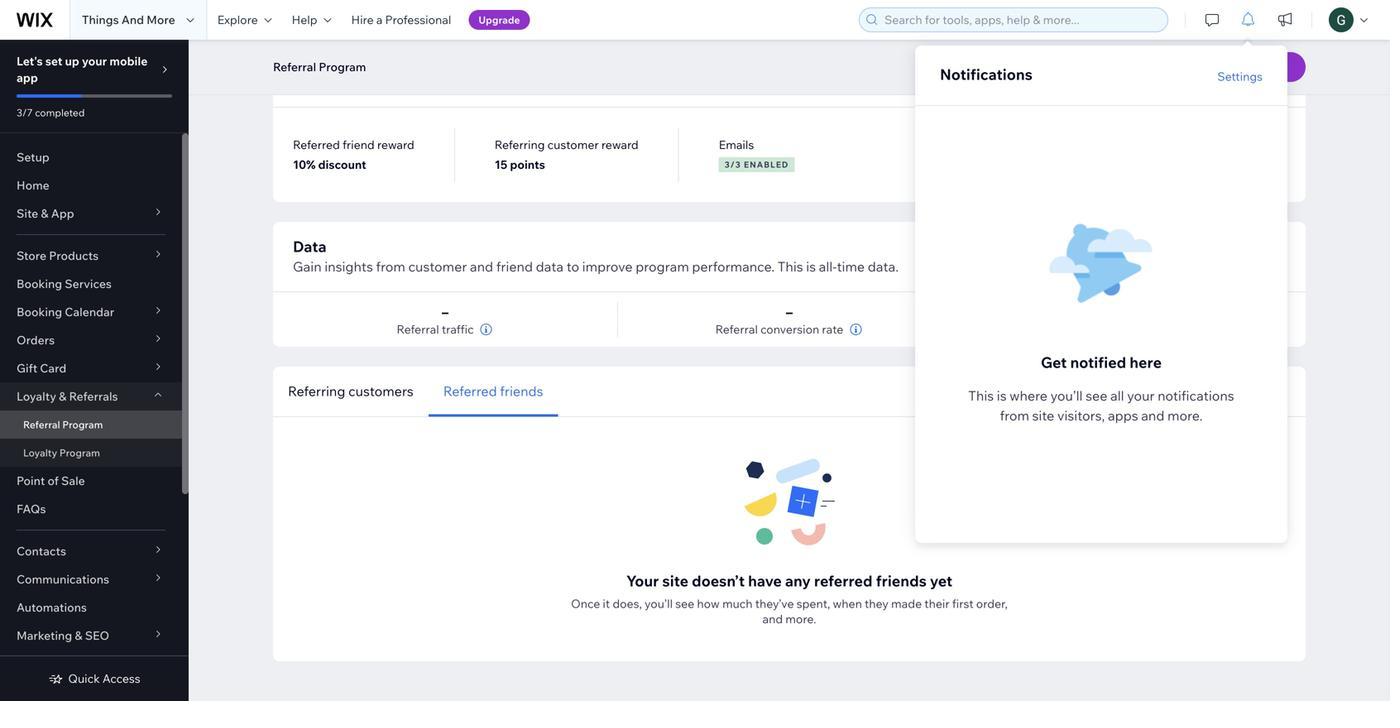 Task type: describe. For each thing, give the bounding box(es) containing it.
services
[[65, 276, 112, 291]]

is inside this is where you'll see all your notifications from site visitors, apps and more.
[[997, 387, 1007, 404]]

calendar
[[65, 305, 114, 319]]

marketing & seo
[[17, 628, 109, 643]]

friends inside your site doesn't have any referred friends yet once it does, you'll see how much they've spent, when they made their first order, and more.
[[876, 572, 927, 590]]

sale
[[61, 473, 85, 488]]

emails
[[719, 137, 754, 152]]

hire a professional link
[[341, 0, 461, 40]]

time
[[837, 258, 865, 275]]

loyalty for loyalty & referrals
[[17, 389, 56, 403]]

spent,
[[797, 596, 830, 611]]

improve
[[582, 258, 633, 275]]

your site doesn't have any referred friends yet once it does, you'll see how much they've spent, when they made their first order, and more.
[[571, 572, 1008, 626]]

a
[[376, 12, 383, 27]]

insights
[[325, 258, 373, 275]]

/
[[731, 159, 736, 170]]

& for loyalty
[[59, 389, 67, 403]]

of
[[48, 473, 59, 488]]

booking for booking calendar
[[17, 305, 62, 319]]

referring customer reward 15 points
[[495, 137, 639, 172]]

store products button
[[0, 242, 182, 270]]

this is where you'll see all your notifications from site visitors, apps and more.
[[969, 387, 1235, 424]]

0 horizontal spatial upgrade button
[[469, 10, 530, 30]]

upgrade for bottom the upgrade button
[[1231, 59, 1286, 75]]

point of sale
[[17, 473, 85, 488]]

gain
[[293, 258, 322, 275]]

up
[[65, 54, 79, 68]]

completed
[[35, 106, 85, 119]]

when
[[833, 596, 862, 611]]

loyalty program
[[23, 447, 100, 459]]

performance.
[[692, 258, 775, 275]]

– for traffic
[[442, 304, 449, 320]]

referring for referring customer reward 15 points
[[495, 137, 545, 152]]

mobile
[[110, 54, 148, 68]]

data gain insights from customer and friend data to improve program performance. this is all-time data.
[[293, 237, 899, 275]]

booking calendar
[[17, 305, 114, 319]]

things and more
[[82, 12, 175, 27]]

Search for tools, apps, help & more... field
[[880, 8, 1163, 31]]

program
[[636, 258, 689, 275]]

products
[[49, 248, 99, 263]]

communications
[[17, 572, 109, 586]]

automations link
[[0, 593, 182, 622]]

refer
[[293, 72, 331, 91]]

loyalty & referrals button
[[0, 382, 182, 411]]

let's
[[17, 54, 43, 68]]

data.
[[868, 258, 899, 275]]

15
[[495, 157, 508, 172]]

program for referral program link
[[62, 418, 103, 431]]

yet
[[930, 572, 953, 590]]

they
[[865, 596, 889, 611]]

0 vertical spatial your
[[335, 72, 367, 91]]

marketing & seo button
[[0, 622, 182, 650]]

get notified here
[[1041, 353, 1162, 372]]

set
[[45, 54, 62, 68]]

loyalty program link
[[0, 439, 182, 467]]

have
[[748, 572, 782, 590]]

does,
[[613, 596, 642, 611]]

booking for booking services
[[17, 276, 62, 291]]

friend inside referred friend reward 10% discount
[[343, 137, 375, 152]]

from inside this is where you'll see all your notifications from site visitors, apps and more.
[[1000, 407, 1030, 424]]

quick
[[68, 671, 100, 686]]

conversion
[[761, 322, 820, 336]]

this inside this is where you'll see all your notifications from site visitors, apps and more.
[[969, 387, 994, 404]]

referral program button
[[265, 55, 375, 79]]

any
[[785, 572, 811, 590]]

this inside data gain insights from customer and friend data to improve program performance. this is all-time data.
[[778, 258, 803, 275]]

settings button
[[1218, 69, 1263, 84]]

customer inside data gain insights from customer and friend data to improve program performance. this is all-time data.
[[408, 258, 467, 275]]

orders
[[17, 333, 55, 347]]

notifications
[[1158, 387, 1235, 404]]

contacts
[[17, 544, 66, 558]]

booking services link
[[0, 270, 182, 298]]

friends inside button
[[500, 383, 543, 399]]

booking services
[[17, 276, 112, 291]]

their
[[925, 596, 950, 611]]

& for marketing
[[75, 628, 82, 643]]

referral conversion rate
[[716, 322, 844, 336]]

hire
[[351, 12, 374, 27]]

once
[[571, 596, 600, 611]]

booking calendar button
[[0, 298, 182, 326]]

10%
[[293, 157, 316, 172]]

orders button
[[0, 326, 182, 354]]

where
[[1010, 387, 1048, 404]]

and
[[121, 12, 144, 27]]

2 3 from the left
[[736, 159, 741, 170]]

store
[[17, 248, 46, 263]]

referral inside 'button'
[[273, 60, 316, 74]]

card
[[40, 361, 66, 375]]

apps
[[1108, 407, 1139, 424]]

much
[[723, 596, 753, 611]]

gift card button
[[0, 354, 182, 382]]



Task type: locate. For each thing, give the bounding box(es) containing it.
and inside this is where you'll see all your notifications from site visitors, apps and more.
[[1142, 407, 1165, 424]]

1 vertical spatial upgrade
[[1231, 59, 1286, 75]]

0 horizontal spatial and
[[470, 258, 493, 275]]

0 horizontal spatial referral program
[[23, 418, 103, 431]]

2 – from the left
[[786, 304, 793, 320]]

site
[[17, 206, 38, 221]]

referral inside the sidebar element
[[23, 418, 60, 431]]

point
[[17, 473, 45, 488]]

1 horizontal spatial is
[[997, 387, 1007, 404]]

from down the where
[[1000, 407, 1030, 424]]

referral program down "help" button
[[273, 60, 366, 74]]

referral
[[273, 60, 316, 74], [397, 322, 439, 336], [716, 322, 758, 336], [23, 418, 60, 431]]

home link
[[0, 171, 182, 199]]

1 vertical spatial booking
[[17, 305, 62, 319]]

from
[[376, 258, 405, 275], [1000, 407, 1030, 424]]

0 vertical spatial more.
[[1168, 407, 1203, 424]]

this left 'all-'
[[778, 258, 803, 275]]

0 vertical spatial loyalty
[[17, 389, 56, 403]]

1 vertical spatial and
[[1142, 407, 1165, 424]]

1 vertical spatial your
[[1127, 387, 1155, 404]]

friends
[[500, 383, 543, 399], [876, 572, 927, 590]]

and up traffic
[[470, 258, 493, 275]]

doesn't
[[692, 572, 745, 590]]

refer your friends
[[293, 72, 424, 91]]

referral up loyalty program
[[23, 418, 60, 431]]

program inside loyalty program link
[[59, 447, 100, 459]]

– for conversion
[[786, 304, 793, 320]]

program down the hire
[[319, 60, 366, 74]]

1 vertical spatial &
[[59, 389, 67, 403]]

upgrade
[[479, 14, 520, 26], [1231, 59, 1286, 75]]

1 vertical spatial see
[[676, 596, 695, 611]]

booking inside popup button
[[17, 305, 62, 319]]

program up sale
[[59, 447, 100, 459]]

you'll inside your site doesn't have any referred friends yet once it does, you'll see how much they've spent, when they made their first order, and more.
[[645, 596, 673, 611]]

referred for referred friend reward 10% discount
[[293, 137, 340, 152]]

and inside data gain insights from customer and friend data to improve program performance. this is all-time data.
[[470, 258, 493, 275]]

1 horizontal spatial upgrade button
[[1212, 52, 1306, 82]]

faqs link
[[0, 495, 182, 523]]

1 horizontal spatial referred
[[443, 383, 497, 399]]

referred friends
[[443, 383, 543, 399]]

first
[[952, 596, 974, 611]]

site & app button
[[0, 199, 182, 228]]

0 vertical spatial upgrade button
[[469, 10, 530, 30]]

0 horizontal spatial upgrade
[[479, 14, 520, 26]]

1 booking from the top
[[17, 276, 62, 291]]

gift card
[[17, 361, 66, 375]]

1 vertical spatial you'll
[[645, 596, 673, 611]]

0 vertical spatial is
[[806, 258, 816, 275]]

referring inside referring customer reward 15 points
[[495, 137, 545, 152]]

reward for referred friend reward
[[377, 137, 414, 152]]

from right insights
[[376, 258, 405, 275]]

quick access button
[[48, 671, 140, 686]]

0 horizontal spatial –
[[442, 304, 449, 320]]

this
[[778, 258, 803, 275], [969, 387, 994, 404]]

referring
[[495, 137, 545, 152], [288, 383, 345, 399]]

referring up points
[[495, 137, 545, 152]]

referred inside 'referred friends' button
[[443, 383, 497, 399]]

0 horizontal spatial more.
[[786, 612, 817, 626]]

– up referral traffic
[[442, 304, 449, 320]]

and right apps
[[1142, 407, 1165, 424]]

sidebar element
[[0, 40, 189, 701]]

–
[[442, 304, 449, 320], [786, 304, 793, 320]]

3/7 completed
[[17, 106, 85, 119]]

loyalty for loyalty program
[[23, 447, 57, 459]]

1 horizontal spatial customer
[[548, 137, 599, 152]]

& for site
[[41, 206, 49, 221]]

referral program up loyalty program
[[23, 418, 103, 431]]

referral program inside 'button'
[[273, 60, 366, 74]]

0 horizontal spatial this
[[778, 258, 803, 275]]

referral program for the referral program 'button'
[[273, 60, 366, 74]]

loyalty up point
[[23, 447, 57, 459]]

0 horizontal spatial your
[[335, 72, 367, 91]]

1 vertical spatial your
[[626, 572, 659, 590]]

program up loyalty program link
[[62, 418, 103, 431]]

& left seo
[[75, 628, 82, 643]]

1 horizontal spatial &
[[59, 389, 67, 403]]

– up the 'conversion'
[[786, 304, 793, 320]]

0 horizontal spatial referring
[[288, 383, 345, 399]]

customer
[[548, 137, 599, 152], [408, 258, 467, 275]]

0 horizontal spatial reward
[[377, 137, 414, 152]]

1 vertical spatial site
[[662, 572, 689, 590]]

booking down 'store'
[[17, 276, 62, 291]]

store products
[[17, 248, 99, 263]]

0 vertical spatial booking
[[17, 276, 62, 291]]

referred up 10%
[[293, 137, 340, 152]]

2 vertical spatial program
[[59, 447, 100, 459]]

0 horizontal spatial friends
[[500, 383, 543, 399]]

they've
[[755, 596, 794, 611]]

program for loyalty program link
[[59, 447, 100, 459]]

0 horizontal spatial from
[[376, 258, 405, 275]]

site & app
[[17, 206, 74, 221]]

let's set up your mobile app
[[17, 54, 148, 85]]

0 vertical spatial referred
[[293, 137, 340, 152]]

0 vertical spatial and
[[470, 258, 493, 275]]

1 horizontal spatial and
[[763, 612, 783, 626]]

notified
[[1071, 353, 1127, 372]]

order,
[[976, 596, 1008, 611]]

communications button
[[0, 565, 182, 593]]

0 vertical spatial you'll
[[1051, 387, 1083, 404]]

help button
[[282, 0, 341, 40]]

2 horizontal spatial &
[[75, 628, 82, 643]]

1 vertical spatial friend
[[496, 258, 533, 275]]

1 vertical spatial loyalty
[[23, 447, 57, 459]]

you'll
[[1051, 387, 1083, 404], [645, 596, 673, 611]]

& inside dropdown button
[[59, 389, 67, 403]]

program for the referral program 'button'
[[319, 60, 366, 74]]

0 vertical spatial your
[[82, 54, 107, 68]]

& down card
[[59, 389, 67, 403]]

more. inside your site doesn't have any referred friends yet once it does, you'll see how much they've spent, when they made their first order, and more.
[[786, 612, 817, 626]]

from inside data gain insights from customer and friend data to improve program performance. this is all-time data.
[[376, 258, 405, 275]]

referring customers
[[288, 383, 414, 399]]

referral left the 'conversion'
[[716, 322, 758, 336]]

2 vertical spatial &
[[75, 628, 82, 643]]

referring inside button
[[288, 383, 345, 399]]

is left the where
[[997, 387, 1007, 404]]

1 horizontal spatial from
[[1000, 407, 1030, 424]]

0 vertical spatial see
[[1086, 387, 1108, 404]]

0 horizontal spatial customer
[[408, 258, 467, 275]]

referring left the customers
[[288, 383, 345, 399]]

2 reward from the left
[[602, 137, 639, 152]]

data
[[293, 237, 327, 256]]

customers
[[348, 383, 414, 399]]

friend left data
[[496, 258, 533, 275]]

1 vertical spatial referring
[[288, 383, 345, 399]]

enabled
[[744, 159, 789, 170]]

0 vertical spatial from
[[376, 258, 405, 275]]

referral left traffic
[[397, 322, 439, 336]]

this left the where
[[969, 387, 994, 404]]

tab list containing referring customers
[[273, 366, 912, 417]]

you'll up "visitors,"
[[1051, 387, 1083, 404]]

0 horizontal spatial is
[[806, 258, 816, 275]]

& inside popup button
[[75, 628, 82, 643]]

and down they've
[[763, 612, 783, 626]]

program inside the referral program 'button'
[[319, 60, 366, 74]]

1 horizontal spatial more.
[[1168, 407, 1203, 424]]

more. down notifications
[[1168, 407, 1203, 424]]

explore
[[217, 12, 258, 27]]

referral program inside the sidebar element
[[23, 418, 103, 431]]

referral program
[[273, 60, 366, 74], [23, 418, 103, 431]]

you'll inside this is where you'll see all your notifications from site visitors, apps and more.
[[1051, 387, 1083, 404]]

is left 'all-'
[[806, 258, 816, 275]]

1 3 from the left
[[725, 159, 731, 170]]

loyalty down gift card
[[17, 389, 56, 403]]

booking up the orders
[[17, 305, 62, 319]]

is inside data gain insights from customer and friend data to improve program performance. this is all-time data.
[[806, 258, 816, 275]]

0 vertical spatial friends
[[500, 383, 543, 399]]

all
[[1111, 387, 1124, 404]]

faqs
[[17, 502, 46, 516]]

referred down traffic
[[443, 383, 497, 399]]

0 horizontal spatial 3
[[725, 159, 731, 170]]

setup
[[17, 150, 49, 164]]

rate
[[822, 322, 844, 336]]

friend inside data gain insights from customer and friend data to improve program performance. this is all-time data.
[[496, 258, 533, 275]]

loyalty
[[17, 389, 56, 403], [23, 447, 57, 459]]

reward for referring customer reward
[[602, 137, 639, 152]]

1 vertical spatial from
[[1000, 407, 1030, 424]]

app
[[17, 70, 38, 85]]

1 horizontal spatial friend
[[496, 258, 533, 275]]

referral down help
[[273, 60, 316, 74]]

your right all
[[1127, 387, 1155, 404]]

site
[[1033, 407, 1055, 424], [662, 572, 689, 590]]

1 horizontal spatial friends
[[876, 572, 927, 590]]

3/7
[[17, 106, 33, 119]]

your up does, at the left bottom of page
[[626, 572, 659, 590]]

&
[[41, 206, 49, 221], [59, 389, 67, 403], [75, 628, 82, 643]]

1 horizontal spatial site
[[1033, 407, 1055, 424]]

upgrade button
[[469, 10, 530, 30], [1212, 52, 1306, 82]]

seo
[[85, 628, 109, 643]]

reward
[[377, 137, 414, 152], [602, 137, 639, 152]]

1 horizontal spatial referral program
[[273, 60, 366, 74]]

app
[[51, 206, 74, 221]]

loyalty inside dropdown button
[[17, 389, 56, 403]]

1 vertical spatial upgrade button
[[1212, 52, 1306, 82]]

2 booking from the top
[[17, 305, 62, 319]]

more. down spent,
[[786, 612, 817, 626]]

1 vertical spatial referred
[[443, 383, 497, 399]]

reward inside referring customer reward 15 points
[[602, 137, 639, 152]]

1 horizontal spatial referring
[[495, 137, 545, 152]]

quick access
[[68, 671, 140, 686]]

friend
[[343, 137, 375, 152], [496, 258, 533, 275]]

see inside your site doesn't have any referred friends yet once it does, you'll see how much they've spent, when they made their first order, and more.
[[676, 596, 695, 611]]

0 horizontal spatial your
[[82, 54, 107, 68]]

your inside this is where you'll see all your notifications from site visitors, apps and more.
[[1127, 387, 1155, 404]]

to
[[567, 258, 579, 275]]

1 reward from the left
[[377, 137, 414, 152]]

3
[[725, 159, 731, 170], [736, 159, 741, 170]]

0 vertical spatial referring
[[495, 137, 545, 152]]

referring customers button
[[273, 366, 429, 417]]

0 vertical spatial friend
[[343, 137, 375, 152]]

your inside your site doesn't have any referred friends yet once it does, you'll see how much they've spent, when they made their first order, and more.
[[626, 572, 659, 590]]

site left doesn't
[[662, 572, 689, 590]]

access
[[102, 671, 140, 686]]

more. inside this is where you'll see all your notifications from site visitors, apps and more.
[[1168, 407, 1203, 424]]

1 vertical spatial more.
[[786, 612, 817, 626]]

referrals
[[69, 389, 118, 403]]

upgrade for left the upgrade button
[[479, 14, 520, 26]]

1 vertical spatial is
[[997, 387, 1007, 404]]

points
[[510, 157, 545, 172]]

and inside your site doesn't have any referred friends yet once it does, you'll see how much they've spent, when they made their first order, and more.
[[763, 612, 783, 626]]

referred for referred friends
[[443, 383, 497, 399]]

automations
[[17, 600, 87, 615]]

see inside this is where you'll see all your notifications from site visitors, apps and more.
[[1086, 387, 1108, 404]]

0 vertical spatial referral program
[[273, 60, 366, 74]]

1 horizontal spatial your
[[626, 572, 659, 590]]

2 vertical spatial and
[[763, 612, 783, 626]]

tab list
[[273, 366, 912, 417]]

traffic
[[442, 322, 474, 336]]

1 horizontal spatial this
[[969, 387, 994, 404]]

0 horizontal spatial site
[[662, 572, 689, 590]]

referred
[[293, 137, 340, 152], [443, 383, 497, 399]]

site inside this is where you'll see all your notifications from site visitors, apps and more.
[[1033, 407, 1055, 424]]

site inside your site doesn't have any referred friends yet once it does, you'll see how much they've spent, when they made their first order, and more.
[[662, 572, 689, 590]]

your right refer
[[335, 72, 367, 91]]

& inside dropdown button
[[41, 206, 49, 221]]

& right the site
[[41, 206, 49, 221]]

1 vertical spatial friends
[[876, 572, 927, 590]]

0 vertical spatial program
[[319, 60, 366, 74]]

referred
[[814, 572, 873, 590]]

0 horizontal spatial friend
[[343, 137, 375, 152]]

0 horizontal spatial referred
[[293, 137, 340, 152]]

program inside referral program link
[[62, 418, 103, 431]]

visitors,
[[1058, 407, 1105, 424]]

1 horizontal spatial upgrade
[[1231, 59, 1286, 75]]

friend up discount
[[343, 137, 375, 152]]

2 horizontal spatial and
[[1142, 407, 1165, 424]]

contacts button
[[0, 537, 182, 565]]

0 horizontal spatial see
[[676, 596, 695, 611]]

1 horizontal spatial reward
[[602, 137, 639, 152]]

0 horizontal spatial you'll
[[645, 596, 673, 611]]

things
[[82, 12, 119, 27]]

0 horizontal spatial &
[[41, 206, 49, 221]]

more.
[[1168, 407, 1203, 424], [786, 612, 817, 626]]

1 – from the left
[[442, 304, 449, 320]]

1 horizontal spatial see
[[1086, 387, 1108, 404]]

you'll right does, at the left bottom of page
[[645, 596, 673, 611]]

1 vertical spatial this
[[969, 387, 994, 404]]

marketing
[[17, 628, 72, 643]]

1 horizontal spatial your
[[1127, 387, 1155, 404]]

1 vertical spatial program
[[62, 418, 103, 431]]

referred inside referred friend reward 10% discount
[[293, 137, 340, 152]]

0 vertical spatial customer
[[548, 137, 599, 152]]

emails 3 / 3 enabled
[[719, 137, 789, 170]]

hire a professional
[[351, 12, 451, 27]]

1 horizontal spatial –
[[786, 304, 793, 320]]

your inside let's set up your mobile app
[[82, 54, 107, 68]]

site down the where
[[1033, 407, 1055, 424]]

referring for referring customers
[[288, 383, 345, 399]]

1 vertical spatial referral program
[[23, 418, 103, 431]]

0 vertical spatial &
[[41, 206, 49, 221]]

your right up
[[82, 54, 107, 68]]

customer inside referring customer reward 15 points
[[548, 137, 599, 152]]

see left all
[[1086, 387, 1108, 404]]

data
[[536, 258, 564, 275]]

see left 'how'
[[676, 596, 695, 611]]

0 vertical spatial upgrade
[[479, 14, 520, 26]]

1 horizontal spatial 3
[[736, 159, 741, 170]]

referral program for referral program link
[[23, 418, 103, 431]]

0 vertical spatial site
[[1033, 407, 1055, 424]]

it
[[603, 596, 610, 611]]

is
[[806, 258, 816, 275], [997, 387, 1007, 404]]

setup link
[[0, 143, 182, 171]]

reward inside referred friend reward 10% discount
[[377, 137, 414, 152]]

notifications
[[940, 65, 1033, 84]]

0 vertical spatial this
[[778, 258, 803, 275]]

referred friend reward 10% discount
[[293, 137, 414, 172]]

1 vertical spatial customer
[[408, 258, 467, 275]]

1 horizontal spatial you'll
[[1051, 387, 1083, 404]]



Task type: vqa. For each thing, say whether or not it's contained in the screenshot.
topmost Create
no



